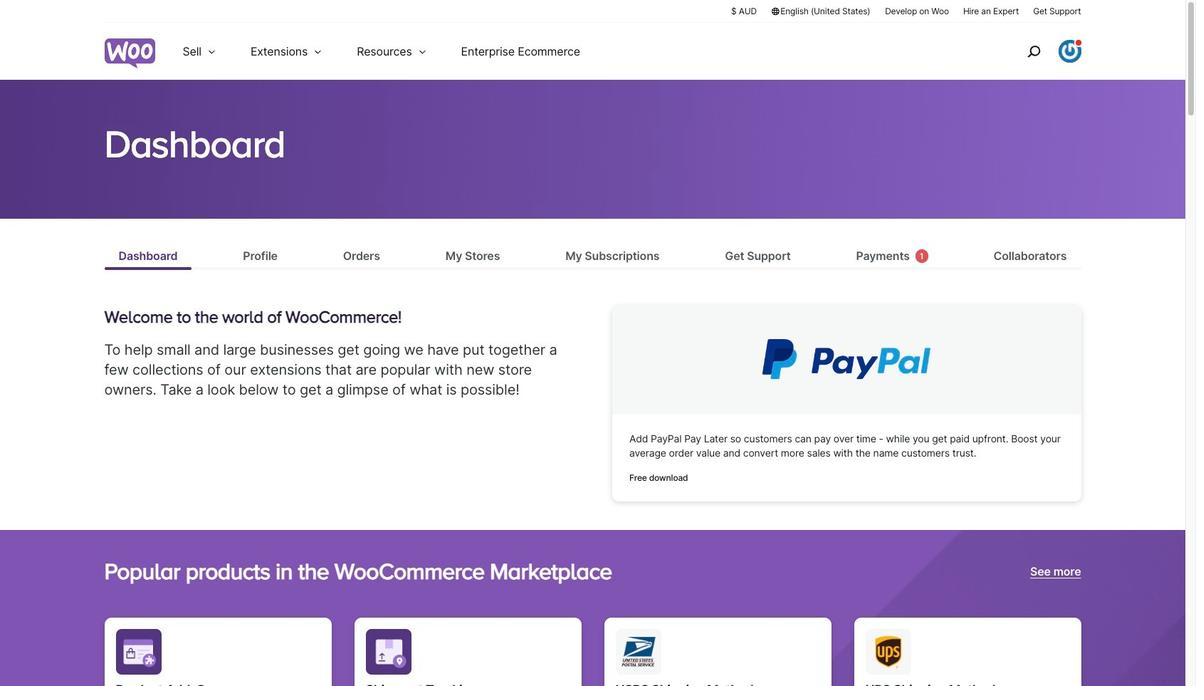 Task type: describe. For each thing, give the bounding box(es) containing it.
search image
[[1023, 40, 1045, 63]]



Task type: locate. For each thing, give the bounding box(es) containing it.
service navigation menu element
[[997, 28, 1082, 74]]

open account menu image
[[1059, 40, 1082, 63]]



